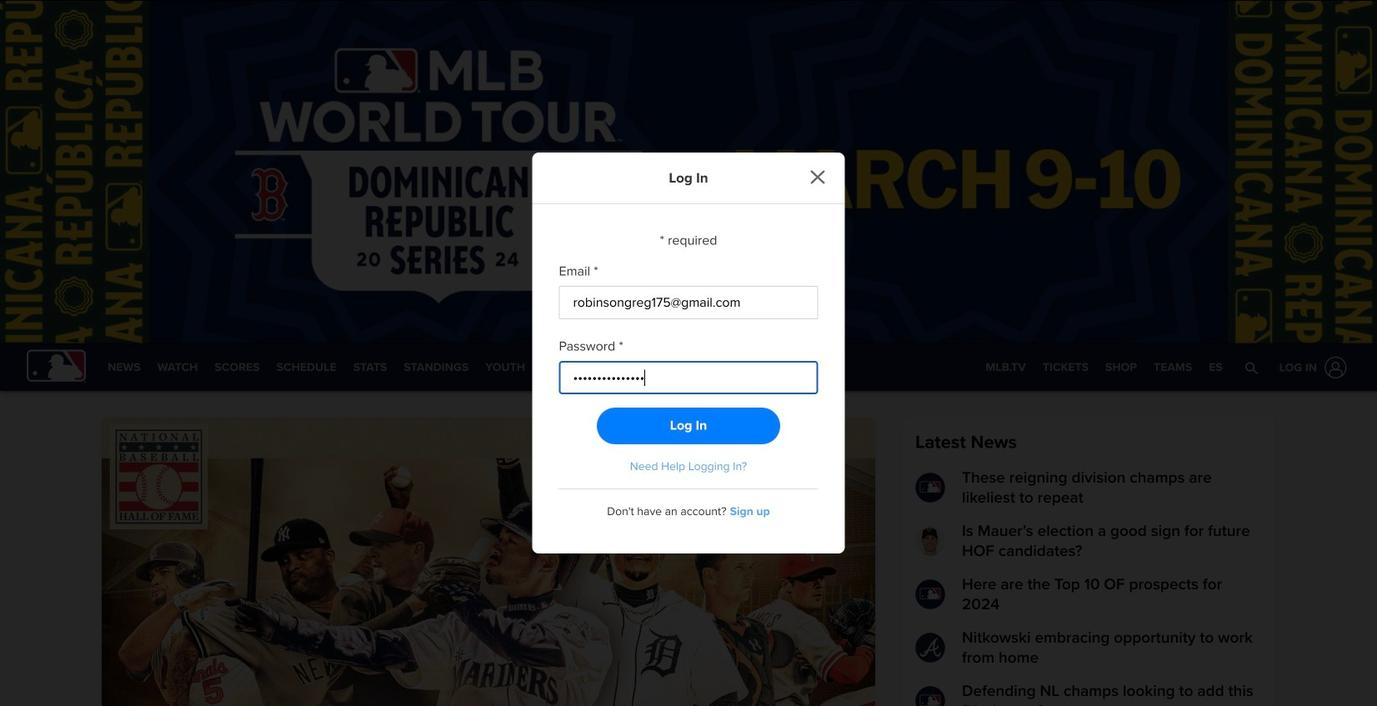 Task type: describe. For each thing, give the bounding box(es) containing it.
the next 5 hall of fame ballots are stacked image
[[102, 418, 875, 706]]

2 mlb image from the top
[[915, 686, 945, 706]]

secondary navigation element
[[99, 344, 600, 391]]

top navigation element
[[0, 344, 1377, 391]]

braves image
[[915, 633, 945, 663]]

mlb image
[[915, 579, 945, 609]]



Task type: locate. For each thing, give the bounding box(es) containing it.
None password field
[[559, 361, 818, 394]]

log in image
[[1321, 353, 1351, 382]]

dialog
[[0, 0, 1377, 706]]

None submit
[[597, 408, 780, 444]]

1 vertical spatial mlb image
[[915, 686, 945, 706]]

1 mlb image from the top
[[915, 473, 945, 503]]

mlb image down braves image
[[915, 686, 945, 706]]

None text field
[[559, 286, 818, 319]]

search image
[[1245, 361, 1258, 374]]

major league baseball image
[[27, 350, 86, 383]]

mlb image
[[915, 473, 945, 503], [915, 686, 945, 706]]

0 vertical spatial mlb image
[[915, 473, 945, 503]]

close image
[[810, 169, 825, 184]]

mlb image up j. mauer image
[[915, 473, 945, 503]]

j. mauer image
[[915, 526, 945, 556]]



Task type: vqa. For each thing, say whether or not it's contained in the screenshot.
'The next 5 Hall of Fame ballots are stacked' image
yes



